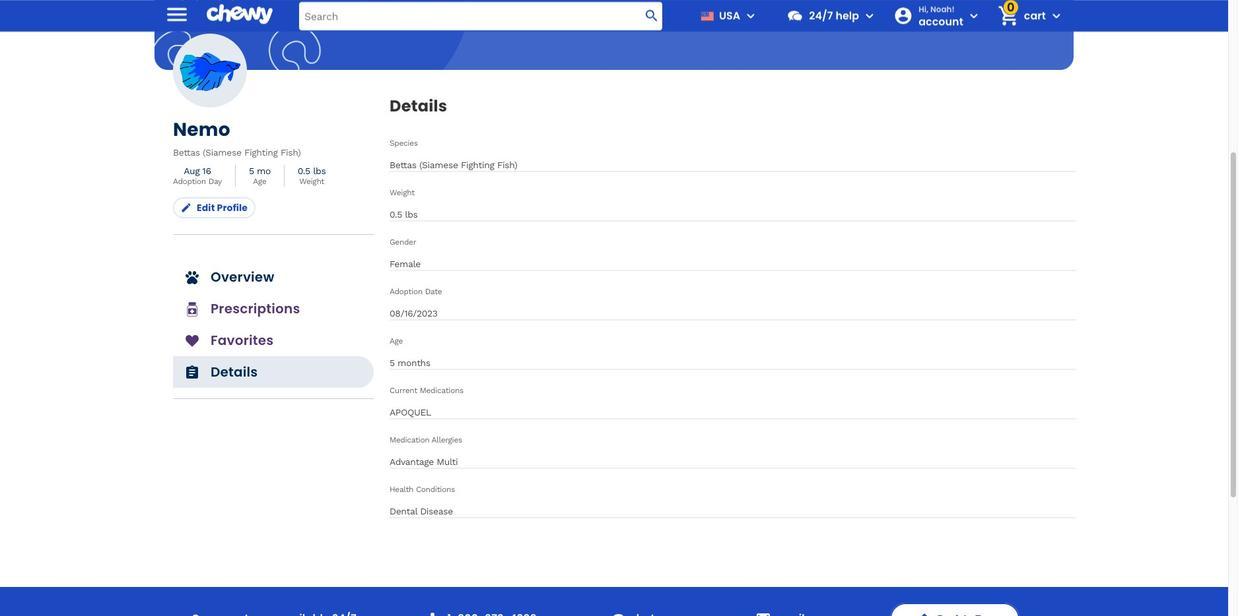 Task type: locate. For each thing, give the bounding box(es) containing it.
0.5 lbs up gender
[[390, 209, 418, 220]]

items image
[[997, 4, 1020, 27]]

0 vertical spatial adoption
[[173, 177, 206, 186]]

1 vertical spatial bettas
[[390, 160, 416, 170]]

0 horizontal spatial age
[[253, 177, 266, 186]]

08/16/2023
[[390, 308, 437, 319]]

adoption
[[173, 177, 206, 186], [390, 287, 423, 296]]

menu image
[[164, 1, 190, 27], [743, 8, 759, 24]]

1 horizontal spatial 0.5
[[390, 209, 402, 220]]

0 horizontal spatial fish)
[[281, 147, 301, 158]]

lbs right mo
[[313, 166, 326, 176]]

1 vertical spatial (siamese
[[419, 160, 458, 170]]

dental
[[390, 506, 417, 517]]

gender
[[390, 238, 416, 247]]

0 vertical spatial 0.5
[[298, 166, 310, 176]]

weight
[[299, 177, 324, 186], [390, 188, 415, 197]]

1 horizontal spatial fish)
[[497, 160, 517, 170]]

1 vertical spatial 0.5
[[390, 209, 402, 220]]

advantage
[[390, 457, 434, 467]]

lbs inside curated content for nemo 'element'
[[405, 209, 418, 220]]

0 horizontal spatial details
[[211, 363, 258, 382]]

help menu image
[[862, 8, 878, 24]]

0 vertical spatial age
[[253, 177, 266, 186]]

0 horizontal spatial adoption
[[173, 177, 206, 186]]

1 horizontal spatial 0.5 lbs
[[390, 209, 418, 220]]

aug 16
[[184, 166, 211, 176]]

1 horizontal spatial chewy support image
[[787, 7, 804, 24]]

fish) inside nemo bettas (siamese fighting fish)
[[281, 147, 301, 158]]

adoption for 08/16/2023
[[390, 287, 423, 296]]

1 vertical spatial details
[[211, 363, 258, 382]]

menu image left chewy home image
[[164, 1, 190, 27]]

5 for 5 mo
[[249, 166, 254, 176]]

conditions
[[416, 485, 455, 495]]

fighting inside curated content for nemo 'element'
[[461, 160, 494, 170]]

16
[[202, 166, 211, 176]]

0.5 right mo
[[298, 166, 310, 176]]

weight for 0.5 lbs
[[390, 188, 415, 197]]

0.5 lbs right mo
[[298, 166, 326, 176]]

0 vertical spatial bettas
[[173, 147, 200, 158]]

1 vertical spatial fish)
[[497, 160, 517, 170]]

profile
[[217, 201, 248, 215]]

0 horizontal spatial fighting
[[244, 147, 278, 158]]

24/7
[[809, 8, 833, 23]]

0.5
[[298, 166, 310, 176], [390, 209, 402, 220]]

apoquel
[[390, 407, 431, 418]]

details up species
[[390, 95, 447, 117]]

disease
[[420, 506, 453, 517]]

1 vertical spatial weight
[[390, 188, 415, 197]]

medication
[[390, 436, 429, 445]]

age
[[253, 177, 266, 186], [390, 337, 403, 346]]

fighting inside nemo bettas (siamese fighting fish)
[[244, 147, 278, 158]]

1 horizontal spatial details
[[390, 95, 447, 117]]

0 vertical spatial fish)
[[281, 147, 301, 158]]

(siamese inside nemo bettas (siamese fighting fish)
[[203, 147, 241, 158]]

multi
[[437, 457, 458, 467]]

chewy home image
[[207, 0, 273, 29]]

5 mo
[[249, 166, 271, 176]]

1 horizontal spatial (siamese
[[419, 160, 458, 170]]

lbs up gender
[[405, 209, 418, 220]]

0 horizontal spatial weight
[[299, 177, 324, 186]]

fish)
[[281, 147, 301, 158], [497, 160, 517, 170]]

1 vertical spatial fighting
[[461, 160, 494, 170]]

1 horizontal spatial menu image
[[743, 8, 759, 24]]

1 vertical spatial age
[[390, 337, 403, 346]]

species
[[390, 139, 418, 148]]

weight for 0.5
[[299, 177, 324, 186]]

cart menu image
[[1049, 8, 1064, 24]]

0 vertical spatial fighting
[[244, 147, 278, 158]]

1 vertical spatial lbs
[[405, 209, 418, 220]]

lbs
[[313, 166, 326, 176], [405, 209, 418, 220]]

nemo
[[173, 117, 230, 143]]

1 horizontal spatial fighting
[[461, 160, 494, 170]]

bettas down species
[[390, 160, 416, 170]]

1 horizontal spatial 5
[[390, 358, 395, 368]]

favorites
[[211, 331, 274, 350]]

details down favorites
[[211, 363, 258, 382]]

0 horizontal spatial (siamese
[[203, 147, 241, 158]]

1 horizontal spatial weight
[[390, 188, 415, 197]]

0 horizontal spatial lbs
[[313, 166, 326, 176]]

bettas
[[173, 147, 200, 158], [390, 160, 416, 170]]

chewy support image
[[787, 7, 804, 24], [611, 611, 627, 617]]

menu image right 'usa'
[[743, 8, 759, 24]]

fighting
[[244, 147, 278, 158], [461, 160, 494, 170]]

5
[[249, 166, 254, 176], [390, 358, 395, 368]]

age inside curated content for nemo 'element'
[[390, 337, 403, 346]]

0 vertical spatial chewy support image
[[787, 7, 804, 24]]

age down 5 mo
[[253, 177, 266, 186]]

(siamese
[[203, 147, 241, 158], [419, 160, 458, 170]]

mo
[[257, 166, 271, 176]]

hi, noah! account
[[919, 3, 963, 29]]

1 vertical spatial 0.5 lbs
[[390, 209, 418, 220]]

usa button
[[695, 0, 759, 32]]

0 horizontal spatial bettas
[[173, 147, 200, 158]]

paw image
[[184, 270, 200, 286]]

usa
[[719, 8, 740, 23]]

5 left mo
[[249, 166, 254, 176]]

adoption date
[[390, 287, 442, 296]]

months
[[398, 358, 430, 368]]

0.5 lbs
[[298, 166, 326, 176], [390, 209, 418, 220]]

Search text field
[[299, 2, 662, 30]]

adoption up '08/16/2023'
[[390, 287, 423, 296]]

5 inside curated content for nemo 'element'
[[390, 358, 395, 368]]

24/7 help
[[809, 8, 859, 23]]

5 left months
[[390, 358, 395, 368]]

Product search field
[[299, 2, 662, 30]]

age up the 5 months
[[390, 337, 403, 346]]

1 horizontal spatial lbs
[[405, 209, 418, 220]]

0 vertical spatial details
[[390, 95, 447, 117]]

submit search image
[[644, 8, 660, 24]]

0 vertical spatial (siamese
[[203, 147, 241, 158]]

date
[[425, 287, 442, 296]]

0 vertical spatial 0.5 lbs
[[298, 166, 326, 176]]

1 horizontal spatial adoption
[[390, 287, 423, 296]]

0 vertical spatial 5
[[249, 166, 254, 176]]

edit profile
[[197, 201, 248, 215]]

details inside details link
[[211, 363, 258, 382]]

adoption down aug
[[173, 177, 206, 186]]

adoption inside curated content for nemo 'element'
[[390, 287, 423, 296]]

1 vertical spatial adoption
[[390, 287, 423, 296]]

0.5 up gender
[[390, 209, 402, 220]]

weight inside curated content for nemo 'element'
[[390, 188, 415, 197]]

favorites link
[[173, 325, 374, 357]]

bettas up aug
[[173, 147, 200, 158]]

1 horizontal spatial bettas
[[390, 160, 416, 170]]

1 vertical spatial chewy support image
[[611, 611, 627, 617]]

advantage multi
[[390, 457, 458, 467]]

0 horizontal spatial 5
[[249, 166, 254, 176]]

1 horizontal spatial age
[[390, 337, 403, 346]]

1 vertical spatial 5
[[390, 358, 395, 368]]

0 vertical spatial weight
[[299, 177, 324, 186]]

details
[[390, 95, 447, 117], [211, 363, 258, 382]]

bettas inside nemo bettas (siamese fighting fish)
[[173, 147, 200, 158]]



Task type: vqa. For each thing, say whether or not it's contained in the screenshot.
Frisco related to $10.81
no



Task type: describe. For each thing, give the bounding box(es) containing it.
bettas inside curated content for nemo 'element'
[[390, 160, 416, 170]]

noah!
[[930, 3, 955, 15]]

account
[[919, 14, 963, 29]]

(siamese inside curated content for nemo 'element'
[[419, 160, 458, 170]]

adoption day
[[173, 177, 222, 186]]

5 months
[[390, 358, 430, 368]]

current medications
[[390, 386, 464, 396]]

medications
[[420, 386, 464, 396]]

account menu image
[[966, 8, 982, 24]]

0.5 inside curated content for nemo 'element'
[[390, 209, 402, 220]]

0 horizontal spatial 0.5 lbs
[[298, 166, 326, 176]]

medication allergies
[[390, 436, 462, 445]]

prescription manager image
[[184, 302, 200, 318]]

dental disease
[[390, 506, 453, 517]]

24/7 help link
[[781, 0, 859, 32]]

adoption for aug 16
[[173, 177, 206, 186]]

hi,
[[919, 3, 928, 15]]

cart link
[[992, 0, 1046, 32]]

female
[[390, 259, 421, 269]]

age for mo
[[253, 177, 266, 186]]

0 horizontal spatial chewy support image
[[611, 611, 627, 617]]

overview
[[211, 268, 274, 287]]

details link
[[173, 357, 374, 388]]

chewy support image inside '24/7 help' link
[[787, 7, 804, 24]]

0 vertical spatial lbs
[[313, 166, 326, 176]]

health
[[390, 485, 413, 495]]

help
[[836, 8, 859, 23]]

edit image
[[181, 203, 191, 213]]

edit
[[197, 201, 215, 215]]

prescriptions
[[211, 300, 300, 318]]

nemo bettas (siamese fighting fish)
[[173, 117, 301, 158]]

cart
[[1024, 8, 1046, 23]]

0.5 lbs inside curated content for nemo 'element'
[[390, 209, 418, 220]]

bettas (siamese fighting fish)
[[390, 160, 517, 170]]

0 horizontal spatial menu image
[[164, 1, 190, 27]]

aug
[[184, 166, 200, 176]]

5 for 5 months
[[390, 358, 395, 368]]

0 horizontal spatial 0.5
[[298, 166, 310, 176]]

age for months
[[390, 337, 403, 346]]

details inside curated content for nemo 'element'
[[390, 95, 447, 117]]

allergies
[[432, 436, 462, 445]]

health conditions
[[390, 485, 455, 495]]

current
[[390, 386, 417, 396]]

day
[[208, 177, 222, 186]]

curated content for nemo element
[[390, 95, 1076, 535]]

menu image inside "usa" dropdown button
[[743, 8, 759, 24]]

fish) inside curated content for nemo 'element'
[[497, 160, 517, 170]]



